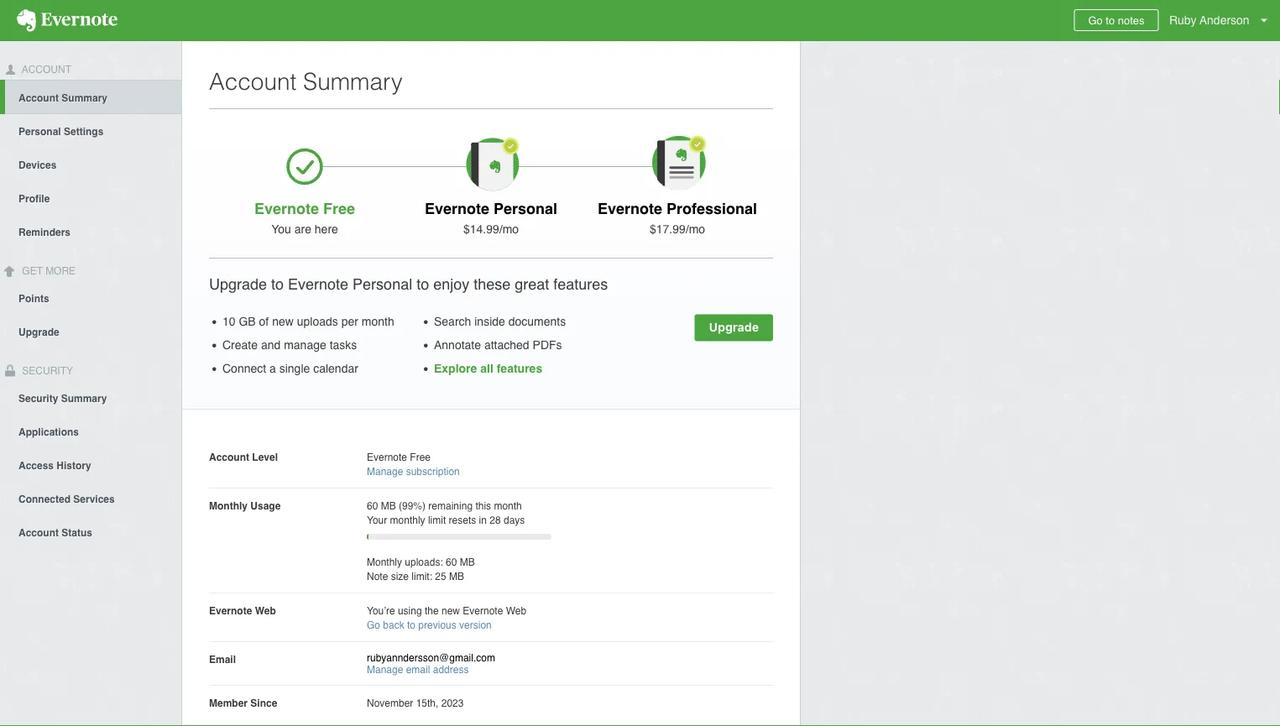 Task type: describe. For each thing, give the bounding box(es) containing it.
professional
[[666, 200, 757, 217]]

applications
[[18, 426, 79, 438]]

connected services link
[[0, 481, 181, 515]]

2 vertical spatial mb
[[449, 570, 464, 582]]

your
[[367, 514, 387, 526]]

10 gb of new uploads per month
[[222, 315, 394, 328]]

attached
[[484, 338, 529, 352]]

november 15th, 2023
[[367, 697, 464, 709]]

0 vertical spatial month
[[362, 315, 394, 328]]

limit:
[[412, 570, 432, 582]]

rubyanndersson@gmail.com
[[367, 652, 495, 664]]

upgrade for first upgrade link from right
[[18, 326, 59, 338]]

devices
[[18, 159, 57, 171]]

are
[[294, 222, 311, 236]]

1 horizontal spatial account summary
[[209, 68, 403, 95]]

back
[[383, 619, 404, 631]]

0 vertical spatial features
[[553, 275, 608, 293]]

version
[[459, 619, 492, 631]]

connect
[[222, 362, 266, 375]]

services
[[73, 493, 115, 505]]

these
[[474, 275, 511, 293]]

applications link
[[0, 414, 181, 448]]

1 web from the left
[[255, 605, 276, 617]]

manage subscription link
[[367, 465, 460, 477]]

gb
[[239, 315, 256, 328]]

evernote for evernote professional $17.99/ mo
[[598, 200, 662, 217]]

you're using the new evernote web go back to previous version
[[367, 605, 526, 631]]

manage inside rubyanndersson@gmail.com manage email address
[[367, 664, 403, 676]]

go to notes
[[1088, 14, 1145, 26]]

access
[[18, 459, 54, 471]]

security for security
[[19, 365, 73, 377]]

explore all features
[[434, 362, 542, 375]]

evernote for evernote web
[[209, 605, 252, 617]]

annotate attached pdfs
[[434, 338, 562, 352]]

28
[[490, 514, 501, 526]]

you
[[271, 222, 291, 236]]

0 horizontal spatial personal
[[18, 126, 61, 137]]

since
[[250, 697, 277, 709]]

monthly for monthly uploads: 60 mb note size limit: 25 mb
[[367, 556, 402, 568]]

10
[[222, 315, 236, 328]]

usage
[[250, 500, 281, 512]]

reminders
[[18, 226, 71, 238]]

evernote free you are here
[[254, 200, 355, 236]]

personal inside evernote personal $14.99/ mo
[[494, 200, 557, 217]]

evernote free manage subscription
[[367, 451, 460, 477]]

pdfs
[[533, 338, 562, 352]]

$14.99/
[[463, 222, 503, 236]]

mo for personal
[[503, 222, 519, 236]]

15th,
[[416, 697, 439, 709]]

evernote personal $14.99/ mo
[[425, 200, 557, 236]]

get
[[22, 265, 43, 277]]

upgrade to evernote personal to enjoy these great features
[[209, 275, 608, 293]]

profile link
[[0, 181, 181, 215]]

month inside 60 mb (99%) remaining this month your monthly limit resets in 28 days
[[494, 500, 522, 512]]

go to notes link
[[1074, 9, 1159, 31]]

2023
[[441, 697, 464, 709]]

get more
[[19, 265, 76, 277]]

email
[[209, 654, 236, 665]]

new for evernote
[[442, 605, 460, 617]]

great
[[515, 275, 549, 293]]

account summary link
[[5, 80, 181, 114]]

security summary link
[[0, 381, 181, 414]]

$17.99/
[[650, 222, 689, 236]]

notes
[[1118, 14, 1145, 26]]

enjoy
[[433, 275, 469, 293]]

to left enjoy
[[416, 275, 429, 293]]

personal settings
[[18, 126, 104, 137]]

evernote for evernote free manage subscription
[[367, 451, 407, 463]]

security for security summary
[[18, 392, 58, 404]]

previous
[[418, 619, 456, 631]]

0 horizontal spatial account summary
[[18, 92, 107, 104]]

evernote link
[[0, 0, 134, 41]]

60 mb (99%) remaining this month your monthly limit resets in 28 days
[[367, 500, 525, 526]]

evernote image
[[0, 9, 134, 32]]

security summary
[[18, 392, 107, 404]]

search
[[434, 315, 471, 328]]

25
[[435, 570, 446, 582]]

days
[[504, 514, 525, 526]]

evernote up "uploads"
[[288, 275, 348, 293]]

0 vertical spatial go
[[1088, 14, 1103, 26]]

address
[[433, 664, 469, 676]]

status
[[62, 527, 92, 538]]

mo for professional
[[689, 222, 705, 236]]

history
[[57, 459, 91, 471]]

ruby anderson
[[1169, 13, 1250, 27]]



Task type: vqa. For each thing, say whether or not it's contained in the screenshot.
tree in the Main element
no



Task type: locate. For each thing, give the bounding box(es) containing it.
account inside account status link
[[18, 527, 59, 538]]

a
[[269, 362, 276, 375]]

account level
[[209, 451, 278, 463]]

1 horizontal spatial personal
[[353, 275, 412, 293]]

here
[[315, 222, 338, 236]]

1 horizontal spatial go
[[1088, 14, 1103, 26]]

you're
[[367, 605, 395, 617]]

free up manage subscription "link"
[[410, 451, 431, 463]]

1 horizontal spatial upgrade link
[[695, 314, 773, 341]]

0 horizontal spatial upgrade link
[[0, 314, 181, 348]]

0 horizontal spatial upgrade
[[18, 326, 59, 338]]

explore all features link
[[434, 362, 542, 375]]

free inside evernote free you are here
[[323, 200, 355, 217]]

mb up your
[[381, 500, 396, 512]]

evernote inside evernote free you are here
[[254, 200, 319, 217]]

2 mo from the left
[[689, 222, 705, 236]]

go down 'you're'
[[367, 619, 380, 631]]

1 horizontal spatial new
[[442, 605, 460, 617]]

features
[[553, 275, 608, 293], [497, 362, 542, 375]]

mo inside evernote professional $17.99/ mo
[[689, 222, 705, 236]]

evernote up you on the top of the page
[[254, 200, 319, 217]]

evernote for evernote free you are here
[[254, 200, 319, 217]]

monthly inside "monthly uploads: 60 mb note size limit: 25 mb"
[[367, 556, 402, 568]]

mb inside 60 mb (99%) remaining this month your monthly limit resets in 28 days
[[381, 500, 396, 512]]

1 vertical spatial features
[[497, 362, 542, 375]]

more
[[45, 265, 76, 277]]

inside
[[474, 315, 505, 328]]

evernote up manage subscription "link"
[[367, 451, 407, 463]]

monthly
[[390, 514, 425, 526]]

create and manage tasks
[[222, 338, 357, 352]]

security up "security summary"
[[19, 365, 73, 377]]

account
[[19, 64, 71, 76], [209, 68, 297, 95], [18, 92, 59, 104], [209, 451, 249, 463], [18, 527, 59, 538]]

level
[[252, 451, 278, 463]]

0 horizontal spatial new
[[272, 315, 294, 328]]

60 inside "monthly uploads: 60 mb note size limit: 25 mb"
[[446, 556, 457, 568]]

summary for account summary link
[[62, 92, 107, 104]]

personal up per
[[353, 275, 412, 293]]

evernote inside evernote professional $17.99/ mo
[[598, 200, 662, 217]]

0 horizontal spatial free
[[323, 200, 355, 217]]

0 vertical spatial manage
[[367, 465, 403, 477]]

access history link
[[0, 448, 181, 481]]

60
[[367, 500, 378, 512], [446, 556, 457, 568]]

1 vertical spatial month
[[494, 500, 522, 512]]

60 up 25
[[446, 556, 457, 568]]

free inside evernote free manage subscription
[[410, 451, 431, 463]]

1 horizontal spatial web
[[506, 605, 526, 617]]

month
[[362, 315, 394, 328], [494, 500, 522, 512]]

0 vertical spatial security
[[19, 365, 73, 377]]

1 vertical spatial go
[[367, 619, 380, 631]]

0 horizontal spatial monthly
[[209, 500, 248, 512]]

new right of
[[272, 315, 294, 328]]

1 vertical spatial free
[[410, 451, 431, 463]]

per
[[341, 315, 358, 328]]

this
[[475, 500, 491, 512]]

0 vertical spatial mb
[[381, 500, 396, 512]]

1 upgrade link from the left
[[695, 314, 773, 341]]

1 manage from the top
[[367, 465, 403, 477]]

ruby
[[1169, 13, 1197, 27]]

evernote up version on the bottom of the page
[[463, 605, 503, 617]]

mb down resets
[[460, 556, 475, 568]]

manage
[[284, 338, 326, 352]]

evernote web
[[209, 605, 276, 617]]

november
[[367, 697, 413, 709]]

evernote up "email"
[[209, 605, 252, 617]]

1 vertical spatial 60
[[446, 556, 457, 568]]

evernote for evernote personal $14.99/ mo
[[425, 200, 489, 217]]

new right the on the bottom of the page
[[442, 605, 460, 617]]

account status link
[[0, 515, 181, 548]]

free for evernote free manage subscription
[[410, 451, 431, 463]]

the
[[425, 605, 439, 617]]

using
[[398, 605, 422, 617]]

annotate
[[434, 338, 481, 352]]

to inside go to notes link
[[1106, 14, 1115, 26]]

resets
[[449, 514, 476, 526]]

60 up your
[[367, 500, 378, 512]]

personal settings link
[[0, 114, 181, 148]]

remaining
[[428, 500, 473, 512]]

2 horizontal spatial personal
[[494, 200, 557, 217]]

0 vertical spatial monthly
[[209, 500, 248, 512]]

features right great
[[553, 275, 608, 293]]

1 horizontal spatial free
[[410, 451, 431, 463]]

upgrade for 2nd upgrade link from right
[[709, 320, 759, 334]]

month up days
[[494, 500, 522, 512]]

1 horizontal spatial mo
[[689, 222, 705, 236]]

0 vertical spatial new
[[272, 315, 294, 328]]

web inside you're using the new evernote web go back to previous version
[[506, 605, 526, 617]]

mo
[[503, 222, 519, 236], [689, 222, 705, 236]]

2 upgrade link from the left
[[0, 314, 181, 348]]

summary inside security summary link
[[61, 392, 107, 404]]

explore
[[434, 362, 477, 375]]

1 horizontal spatial 60
[[446, 556, 457, 568]]

mb right 25
[[449, 570, 464, 582]]

all
[[480, 362, 493, 375]]

1 vertical spatial monthly
[[367, 556, 402, 568]]

access history
[[18, 459, 91, 471]]

documents
[[508, 315, 566, 328]]

subscription
[[406, 465, 460, 477]]

1 vertical spatial mb
[[460, 556, 475, 568]]

free for evernote free you are here
[[323, 200, 355, 217]]

reminders link
[[0, 215, 181, 248]]

go back to previous version link
[[367, 619, 492, 631]]

mb
[[381, 500, 396, 512], [460, 556, 475, 568], [449, 570, 464, 582]]

0 vertical spatial 60
[[367, 500, 378, 512]]

note
[[367, 570, 388, 582]]

free up here
[[323, 200, 355, 217]]

1 mo from the left
[[503, 222, 519, 236]]

mo down professional
[[689, 222, 705, 236]]

monthly up note
[[367, 556, 402, 568]]

evernote inside evernote personal $14.99/ mo
[[425, 200, 489, 217]]

month right per
[[362, 315, 394, 328]]

points
[[18, 293, 49, 304]]

0 vertical spatial personal
[[18, 126, 61, 137]]

1 horizontal spatial month
[[494, 500, 522, 512]]

upgrade
[[209, 275, 267, 293], [709, 320, 759, 334], [18, 326, 59, 338]]

mo up 'these'
[[503, 222, 519, 236]]

features down attached
[[497, 362, 542, 375]]

evernote inside evernote free manage subscription
[[367, 451, 407, 463]]

to down using
[[407, 619, 416, 631]]

tasks
[[330, 338, 357, 352]]

2 manage from the top
[[367, 664, 403, 676]]

evernote up $14.99/ at left top
[[425, 200, 489, 217]]

settings
[[64, 126, 104, 137]]

connected services
[[18, 493, 115, 505]]

account status
[[18, 527, 92, 538]]

new for uploads
[[272, 315, 294, 328]]

0 vertical spatial free
[[323, 200, 355, 217]]

size
[[391, 570, 409, 582]]

summary inside account summary link
[[62, 92, 107, 104]]

monthly
[[209, 500, 248, 512], [367, 556, 402, 568]]

0 horizontal spatial month
[[362, 315, 394, 328]]

evernote up $17.99/
[[598, 200, 662, 217]]

manage inside evernote free manage subscription
[[367, 465, 403, 477]]

search inside documents
[[434, 315, 566, 328]]

go left notes
[[1088, 14, 1103, 26]]

mo inside evernote personal $14.99/ mo
[[503, 222, 519, 236]]

security up applications
[[18, 392, 58, 404]]

ruby anderson link
[[1165, 0, 1280, 41]]

0 horizontal spatial go
[[367, 619, 380, 631]]

and
[[261, 338, 281, 352]]

2 web from the left
[[506, 605, 526, 617]]

manage left email
[[367, 664, 403, 676]]

email
[[406, 664, 430, 676]]

evernote inside you're using the new evernote web go back to previous version
[[463, 605, 503, 617]]

manage email address link
[[367, 664, 469, 676]]

60 inside 60 mb (99%) remaining this month your monthly limit resets in 28 days
[[367, 500, 378, 512]]

to inside you're using the new evernote web go back to previous version
[[407, 619, 416, 631]]

monthly uploads: 60 mb note size limit: 25 mb
[[367, 556, 475, 582]]

(99%)
[[399, 500, 426, 512]]

1 horizontal spatial upgrade
[[209, 275, 267, 293]]

devices link
[[0, 148, 181, 181]]

new
[[272, 315, 294, 328], [442, 605, 460, 617]]

monthly for monthly usage
[[209, 500, 248, 512]]

0 horizontal spatial mo
[[503, 222, 519, 236]]

summary for security summary link
[[61, 392, 107, 404]]

2 vertical spatial personal
[[353, 275, 412, 293]]

1 vertical spatial security
[[18, 392, 58, 404]]

0 horizontal spatial 60
[[367, 500, 378, 512]]

1 horizontal spatial monthly
[[367, 556, 402, 568]]

calendar
[[313, 362, 358, 375]]

create
[[222, 338, 258, 352]]

manage up (99%)
[[367, 465, 403, 477]]

member
[[209, 697, 248, 709]]

new inside you're using the new evernote web go back to previous version
[[442, 605, 460, 617]]

points link
[[0, 281, 181, 314]]

go inside you're using the new evernote web go back to previous version
[[367, 619, 380, 631]]

anderson
[[1200, 13, 1250, 27]]

0 horizontal spatial features
[[497, 362, 542, 375]]

personal up the devices
[[18, 126, 61, 137]]

1 vertical spatial personal
[[494, 200, 557, 217]]

1 horizontal spatial features
[[553, 275, 608, 293]]

0 horizontal spatial web
[[255, 605, 276, 617]]

evernote professional $17.99/ mo
[[598, 200, 757, 236]]

uploads:
[[405, 556, 443, 568]]

web
[[255, 605, 276, 617], [506, 605, 526, 617]]

1 vertical spatial manage
[[367, 664, 403, 676]]

manage
[[367, 465, 403, 477], [367, 664, 403, 676]]

to up 10 gb of new uploads per month
[[271, 275, 284, 293]]

1 vertical spatial new
[[442, 605, 460, 617]]

connected
[[18, 493, 71, 505]]

monthly left usage
[[209, 500, 248, 512]]

uploads
[[297, 315, 338, 328]]

profile
[[18, 193, 50, 205]]

rubyanndersson@gmail.com manage email address
[[367, 652, 495, 676]]

upgrade link
[[695, 314, 773, 341], [0, 314, 181, 348]]

to left notes
[[1106, 14, 1115, 26]]

personal up $14.99/ at left top
[[494, 200, 557, 217]]

single
[[279, 362, 310, 375]]

2 horizontal spatial upgrade
[[709, 320, 759, 334]]

upgrade for upgrade to evernote personal to enjoy these great features
[[209, 275, 267, 293]]

account inside account summary link
[[18, 92, 59, 104]]

of
[[259, 315, 269, 328]]

monthly usage
[[209, 500, 281, 512]]



